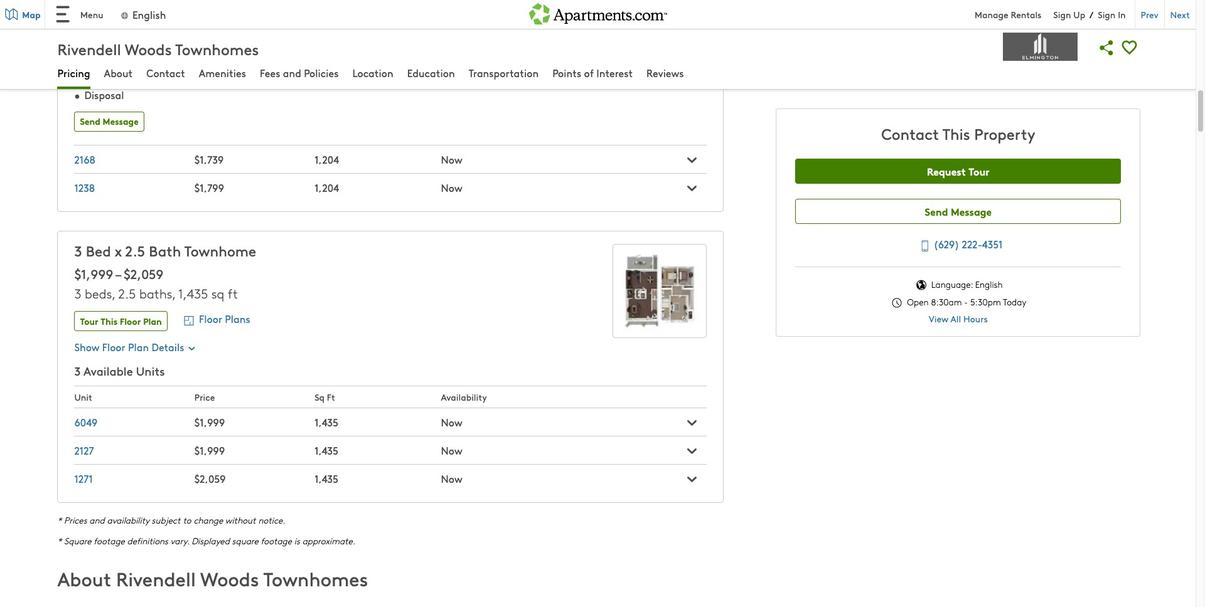 Task type: locate. For each thing, give the bounding box(es) containing it.
2 now from the top
[[441, 181, 462, 195]]

1 vertical spatial and
[[89, 514, 105, 526]]

1,204 for $1,739
[[315, 153, 339, 166]]

2 * from the top
[[57, 535, 62, 547]]

to
[[183, 514, 191, 526]]

education
[[407, 66, 455, 80]]

send down disposal
[[80, 115, 100, 127]]

woods up contact button
[[125, 38, 172, 59]]

, down bath
[[172, 285, 175, 302]]

english up 5:30pm
[[975, 279, 1003, 291]]

1 vertical spatial send message
[[925, 204, 992, 218]]

manage rentals sign up / sign in
[[975, 8, 1126, 21]]

0 vertical spatial contact
[[146, 66, 185, 80]]

porch
[[404, 69, 431, 83]]

$2,059 inside 3 bed x 2.5 bath townhome $1,999 – $2,059 3 beds , 2.5 baths , 1,435 sq ft
[[124, 265, 164, 283]]

0 horizontal spatial this
[[101, 315, 117, 328]]

tour right request
[[969, 164, 990, 178]]

square
[[232, 535, 258, 547]]

and right fees
[[283, 66, 301, 80]]

1 vertical spatial 1,204
[[315, 181, 339, 195]]

0 vertical spatial send message
[[80, 115, 139, 127]]

1 vertical spatial $2,059
[[194, 472, 226, 486]]

send message button down disposal
[[74, 112, 144, 132]]

ready
[[114, 31, 143, 45]]

0 horizontal spatial ,
[[112, 285, 115, 302]]

$2,059 up "baths"
[[124, 265, 164, 283]]

floor inside button
[[199, 312, 222, 326]]

0 vertical spatial this
[[943, 123, 970, 144]]

* square footage definitions vary. displayed square footage is approximate.
[[57, 535, 355, 547]]

1 horizontal spatial this
[[943, 123, 970, 144]]

1 , from the left
[[112, 285, 115, 302]]

0 vertical spatial *
[[57, 514, 62, 526]]

points of interest button
[[553, 66, 633, 82]]

0 horizontal spatial townhomes
[[175, 38, 259, 59]]

2168
[[74, 153, 95, 166]]

tour up show
[[80, 315, 98, 328]]

0 vertical spatial and
[[283, 66, 301, 80]]

0 vertical spatial about
[[104, 66, 133, 80]]

units
[[136, 363, 165, 379]]

1 horizontal spatial ,
[[172, 285, 175, 302]]

0 horizontal spatial and
[[89, 514, 105, 526]]

woods
[[125, 38, 172, 59], [200, 566, 259, 592]]

english up ready
[[132, 7, 166, 21]]

5:30pm
[[970, 296, 1001, 308]]

1 vertical spatial rivendell
[[116, 566, 196, 592]]

about
[[104, 66, 133, 80], [57, 566, 111, 592]]

2 1,204 from the top
[[315, 181, 339, 195]]

2168 button
[[74, 153, 95, 166]]

0 vertical spatial 3
[[74, 241, 82, 261]]

this up request tour
[[943, 123, 970, 144]]

0 vertical spatial tour
[[969, 164, 990, 178]]

2.5 down –
[[118, 285, 136, 302]]

open 8:30am - 5:30pm today
[[905, 296, 1026, 308]]

tour this floor plan
[[80, 315, 162, 328]]

0 vertical spatial $1,999
[[74, 265, 113, 283]]

now
[[441, 153, 462, 166], [441, 181, 462, 195], [441, 415, 462, 429], [441, 444, 462, 457], [441, 472, 462, 486]]

rivendell up pricing
[[57, 38, 121, 59]]

1 * from the top
[[57, 514, 62, 526]]

1 horizontal spatial and
[[283, 66, 301, 80]]

0 horizontal spatial send message
[[80, 115, 139, 127]]

points
[[553, 66, 581, 80]]

1271 button
[[74, 472, 93, 486]]

0 vertical spatial send
[[80, 115, 100, 127]]

1 vertical spatial send message button
[[796, 199, 1121, 224]]

* left prices
[[57, 514, 62, 526]]

contact down rivendell woods townhomes
[[146, 66, 185, 80]]

2 3 from the top
[[74, 285, 81, 302]]

of
[[584, 66, 594, 80]]

plan up the "units"
[[128, 340, 149, 354]]

2 vertical spatial $1,999
[[194, 444, 225, 457]]

1 horizontal spatial contact
[[881, 123, 939, 144]]

contact for contact button
[[146, 66, 185, 80]]

1 horizontal spatial send
[[925, 204, 948, 218]]

3 3 from the top
[[74, 363, 81, 379]]

2 vertical spatial 3
[[74, 363, 81, 379]]

apartments.com logo image
[[529, 0, 667, 24]]

$1,999 inside 3 bed x 2.5 bath townhome $1,999 – $2,059 3 beds , 2.5 baths , 1,435 sq ft
[[74, 265, 113, 283]]

1 vertical spatial *
[[57, 535, 62, 547]]

–
[[115, 265, 120, 283]]

send up (629)
[[925, 204, 948, 218]]

1271
[[74, 472, 93, 486]]

3 left bed
[[74, 241, 82, 261]]

prev link
[[1135, 0, 1164, 29]]

about rivendell woods townhomes
[[57, 566, 368, 592]]

location
[[352, 66, 393, 80]]

1 horizontal spatial $2,059
[[194, 472, 226, 486]]

1 horizontal spatial sign
[[1098, 8, 1116, 20]]

3 left beds
[[74, 285, 81, 302]]

send message
[[80, 115, 139, 127], [925, 204, 992, 218]]

contact button
[[146, 66, 185, 82]]

show floor plan details
[[74, 340, 184, 354]]

about button
[[104, 66, 133, 82]]

1,204 for $1,799
[[315, 181, 339, 195]]

0 vertical spatial townhomes
[[175, 38, 259, 59]]

plan
[[143, 315, 162, 328], [128, 340, 149, 354]]

3
[[74, 241, 82, 261], [74, 285, 81, 302], [74, 363, 81, 379]]

1 1,204 from the top
[[315, 153, 339, 166]]

1 vertical spatial 2.5
[[118, 285, 136, 302]]

available
[[83, 363, 133, 379]]

map link
[[0, 0, 45, 29]]

amenities
[[199, 66, 246, 80]]

heating
[[84, 12, 123, 26]]

0 vertical spatial plan
[[143, 315, 162, 328]]

message down disposal
[[103, 115, 139, 127]]

0 vertical spatial 2.5
[[125, 241, 145, 261]]

$1,999 for 6049
[[194, 415, 225, 429]]

1 vertical spatial woods
[[200, 566, 259, 592]]

3 bed x 2.5 bath townhome $1,999 – $2,059 3 beds , 2.5 baths , 1,435 sq ft
[[74, 241, 256, 302]]

5 now from the top
[[441, 472, 462, 486]]

bath
[[149, 241, 181, 261]]

1 footage from the left
[[94, 535, 125, 547]]

view all hours
[[929, 313, 988, 325]]

* left square
[[57, 535, 62, 547]]

transportation button
[[469, 66, 539, 82]]

1 vertical spatial plan
[[128, 340, 149, 354]]

0 vertical spatial message
[[103, 115, 139, 127]]

request tour button
[[796, 159, 1121, 184]]

points of interest
[[553, 66, 633, 80]]

0 horizontal spatial tour
[[80, 315, 98, 328]]

contact for contact this property
[[881, 123, 939, 144]]

4 now from the top
[[441, 444, 462, 457]]

woods down square
[[200, 566, 259, 592]]

contact up request
[[881, 123, 939, 144]]

1,435 for 2127
[[315, 444, 338, 457]]

townhomes down approximate.
[[264, 566, 368, 592]]

and inside button
[[283, 66, 301, 80]]

$2,059
[[124, 265, 164, 283], [194, 472, 226, 486]]

rivendell
[[57, 38, 121, 59], [116, 566, 196, 592]]

prev
[[1141, 8, 1159, 20]]

* for * square footage definitions vary. displayed square footage is approximate.
[[57, 535, 62, 547]]

1 horizontal spatial tour
[[969, 164, 990, 178]]

property
[[974, 123, 1035, 144]]

1 now from the top
[[441, 153, 462, 166]]

1 vertical spatial $1,999
[[194, 415, 225, 429]]

1 vertical spatial message
[[951, 204, 992, 218]]

send message down disposal
[[80, 115, 139, 127]]

1 horizontal spatial message
[[951, 204, 992, 218]]

pricing
[[57, 66, 90, 80]]

heating cable ready tub/shower dishwasher disposal
[[84, 12, 143, 101]]

1 horizontal spatial woods
[[200, 566, 259, 592]]

sign
[[1054, 8, 1071, 20], [1098, 8, 1116, 20]]

rivendell down definitions
[[116, 566, 196, 592]]

1 vertical spatial 3
[[74, 285, 81, 302]]

show floor plan details button
[[74, 340, 197, 354]]

3 for available
[[74, 363, 81, 379]]

send
[[80, 115, 100, 127], [925, 204, 948, 218]]

$1,999 for 2127
[[194, 444, 225, 457]]

, up tour this floor plan
[[112, 285, 115, 302]]

4351
[[982, 237, 1003, 251]]

language: english
[[929, 279, 1003, 291]]

0 vertical spatial 1,204
[[315, 153, 339, 166]]

and right prices
[[89, 514, 105, 526]]

2 footage from the left
[[261, 535, 292, 547]]

sign left up
[[1054, 8, 1071, 20]]

2.5 right x
[[125, 241, 145, 261]]

6049 button
[[74, 415, 97, 429]]

sign left in
[[1098, 8, 1116, 20]]

0 horizontal spatial contact
[[146, 66, 185, 80]]

1 vertical spatial this
[[101, 315, 117, 328]]

3 now from the top
[[441, 415, 462, 429]]

this for contact
[[943, 123, 970, 144]]

1 vertical spatial contact
[[881, 123, 939, 144]]

about down square
[[57, 566, 111, 592]]

0 vertical spatial $2,059
[[124, 265, 164, 283]]

details
[[152, 340, 184, 354]]

this down beds
[[101, 315, 117, 328]]

message up 222-
[[951, 204, 992, 218]]

$2,059 up change on the left of page
[[194, 472, 226, 486]]

footage down availability
[[94, 535, 125, 547]]

rivendell woods townhomes
[[57, 38, 259, 59]]

1 vertical spatial about
[[57, 566, 111, 592]]

0 horizontal spatial send
[[80, 115, 100, 127]]

0 horizontal spatial sign
[[1054, 8, 1071, 20]]

1 3 from the top
[[74, 241, 82, 261]]

0 horizontal spatial footage
[[94, 535, 125, 547]]

subject
[[152, 514, 181, 526]]

2127
[[74, 444, 94, 457]]

availability
[[107, 514, 149, 526]]

1,204
[[315, 153, 339, 166], [315, 181, 339, 195]]

2 , from the left
[[172, 285, 175, 302]]

open
[[907, 296, 929, 308]]

1 horizontal spatial footage
[[261, 535, 292, 547]]

1,435 for 1271
[[315, 472, 338, 486]]

6049
[[74, 415, 97, 429]]

availability
[[441, 391, 487, 403]]

townhomes up 'amenities' on the left top of the page
[[175, 38, 259, 59]]

1 vertical spatial send
[[925, 204, 948, 218]]

0 horizontal spatial woods
[[125, 38, 172, 59]]

fees
[[260, 66, 280, 80]]

1 vertical spatial townhomes
[[264, 566, 368, 592]]

plan down "baths"
[[143, 315, 162, 328]]

send message up "(629) 222-4351" link
[[925, 204, 992, 218]]

footage left is
[[261, 535, 292, 547]]

without
[[225, 514, 256, 526]]

0 horizontal spatial $2,059
[[124, 265, 164, 283]]

plans
[[225, 312, 250, 326]]

0 horizontal spatial message
[[103, 115, 139, 127]]

send message button
[[74, 112, 144, 132], [796, 199, 1121, 224]]

tour inside tour this floor plan button
[[80, 315, 98, 328]]

3 down show
[[74, 363, 81, 379]]

about down tub/shower
[[104, 66, 133, 80]]

,
[[112, 285, 115, 302], [172, 285, 175, 302]]

0 vertical spatial woods
[[125, 38, 172, 59]]

1 horizontal spatial send message
[[925, 204, 992, 218]]

3 for bed
[[74, 241, 82, 261]]

0 horizontal spatial english
[[132, 7, 166, 21]]

view
[[929, 313, 949, 325]]

1 vertical spatial tour
[[80, 315, 98, 328]]

send message for leftmost send message button
[[80, 115, 139, 127]]

0 vertical spatial rivendell
[[57, 38, 121, 59]]

1,435 inside 3 bed x 2.5 bath townhome $1,999 – $2,059 3 beds , 2.5 baths , 1,435 sq ft
[[178, 285, 208, 302]]

0 vertical spatial send message button
[[74, 112, 144, 132]]

send message button up "(629) 222-4351" link
[[796, 199, 1121, 224]]

1 horizontal spatial english
[[975, 279, 1003, 291]]

0 vertical spatial english
[[132, 7, 166, 21]]

floor up show floor plan details
[[120, 315, 141, 328]]

floor down sq
[[199, 312, 222, 326]]

now for 1238
[[441, 181, 462, 195]]

menu button
[[45, 0, 113, 29]]

this inside button
[[101, 315, 117, 328]]



Task type: vqa. For each thing, say whether or not it's contained in the screenshot.
'Property'
yes



Task type: describe. For each thing, give the bounding box(es) containing it.
(629)
[[934, 237, 960, 251]]

plan inside button
[[143, 315, 162, 328]]

next
[[1170, 8, 1190, 20]]

notice.
[[258, 514, 285, 526]]

location button
[[352, 66, 393, 82]]

amenities button
[[199, 66, 246, 82]]

now for 2127
[[441, 444, 462, 457]]

fees and policies
[[260, 66, 339, 80]]

language:
[[931, 279, 973, 291]]

beds
[[85, 285, 112, 302]]

change
[[194, 514, 223, 526]]

unit
[[74, 391, 92, 403]]

pricing button
[[57, 66, 90, 82]]

2 sign from the left
[[1098, 8, 1116, 20]]

prices
[[64, 514, 87, 526]]

interest
[[597, 66, 633, 80]]

tour this floor plan button
[[74, 311, 167, 331]]

policies
[[304, 66, 339, 80]]

now for 2168
[[441, 153, 462, 166]]

tour inside request tour button
[[969, 164, 990, 178]]

definitions
[[127, 535, 168, 547]]

* for * prices and availability subject to change without notice.
[[57, 514, 62, 526]]

fees and policies button
[[260, 66, 339, 82]]

1,435 for 6049
[[315, 415, 338, 429]]

price
[[194, 391, 215, 403]]

floor plans button
[[181, 311, 250, 332]]

disposal
[[84, 88, 124, 101]]

property management company logo image
[[1003, 33, 1078, 61]]

1 vertical spatial english
[[975, 279, 1003, 291]]

next link
[[1164, 0, 1196, 29]]

/
[[1090, 8, 1094, 21]]

send message for right send message button
[[925, 204, 992, 218]]

is
[[294, 535, 300, 547]]

square
[[64, 535, 91, 547]]

3 available units
[[74, 363, 165, 379]]

floor inside button
[[120, 315, 141, 328]]

map
[[22, 8, 41, 20]]

education button
[[407, 66, 455, 82]]

baths
[[139, 285, 172, 302]]

contact this property
[[881, 123, 1035, 144]]

bed
[[86, 241, 111, 261]]

ft
[[327, 391, 335, 403]]

reviews
[[647, 66, 684, 80]]

dishwasher
[[84, 69, 139, 83]]

sq
[[211, 285, 224, 302]]

manage
[[975, 8, 1009, 20]]

approximate.
[[302, 535, 355, 547]]

* prices and availability subject to change without notice.
[[57, 514, 285, 526]]

up
[[1074, 8, 1085, 20]]

rentals
[[1011, 8, 1042, 20]]

range
[[404, 12, 434, 26]]

x
[[115, 241, 122, 261]]

1 sign from the left
[[1054, 8, 1071, 20]]

2127 button
[[74, 444, 94, 457]]

transportation
[[469, 66, 539, 80]]

about for about rivendell woods townhomes
[[57, 566, 111, 592]]

-
[[964, 296, 968, 308]]

request tour
[[927, 164, 990, 178]]

manage rentals link
[[975, 8, 1054, 20]]

request
[[927, 164, 966, 178]]

this for tour
[[101, 315, 117, 328]]

floor up available
[[102, 340, 125, 354]]

now for 1271
[[441, 472, 462, 486]]

all
[[951, 313, 961, 325]]

townhome
[[184, 241, 256, 261]]

today
[[1003, 296, 1026, 308]]

message for right send message button
[[951, 204, 992, 218]]

in
[[1118, 8, 1126, 20]]

1 horizontal spatial townhomes
[[264, 566, 368, 592]]

hours
[[964, 313, 988, 325]]

ft
[[228, 285, 238, 302]]

cable
[[84, 31, 112, 45]]

english link
[[120, 7, 166, 21]]

displayed
[[192, 535, 230, 547]]

0 horizontal spatial send message button
[[74, 112, 144, 132]]

now for 6049
[[441, 415, 462, 429]]

1238
[[74, 181, 95, 195]]

sign up link
[[1054, 8, 1085, 20]]

about for about button at the top of the page
[[104, 66, 133, 80]]

(629) 222-4351
[[934, 237, 1003, 251]]

222-
[[962, 237, 982, 251]]

reviews button
[[647, 66, 684, 82]]

message for leftmost send message button
[[103, 115, 139, 127]]

sq
[[315, 391, 325, 403]]

1 horizontal spatial send message button
[[796, 199, 1121, 224]]

sq ft
[[315, 391, 335, 403]]

share listing image
[[1096, 36, 1118, 59]]



